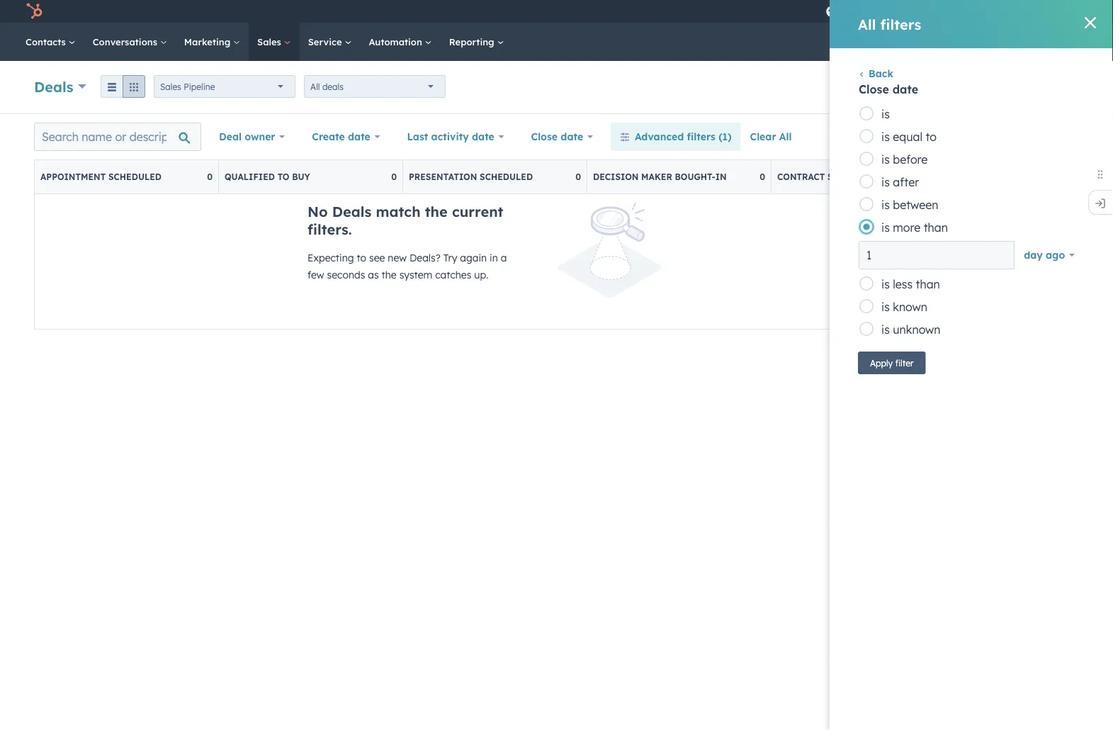 Task type: vqa. For each thing, say whether or not it's contained in the screenshot.
the "Conversations" link
yes



Task type: describe. For each thing, give the bounding box(es) containing it.
current
[[452, 203, 504, 220]]

the inside no deals match the current filters.
[[425, 203, 448, 220]]

scheduled for presentation scheduled
[[480, 172, 533, 182]]

is less than
[[882, 277, 940, 291]]

upgrade
[[841, 6, 880, 18]]

deals button
[[34, 76, 87, 97]]

company
[[1013, 5, 1055, 17]]

is for is more than
[[882, 220, 890, 235]]

board actions
[[877, 130, 945, 143]]

back button
[[858, 67, 894, 80]]

expecting
[[308, 252, 354, 264]]

board
[[877, 130, 907, 143]]

deals
[[322, 81, 344, 92]]

pipeline
[[184, 81, 215, 92]]

all deals button
[[304, 75, 446, 98]]

to for qualified to buy
[[278, 172, 290, 182]]

date down "back"
[[893, 82, 919, 96]]

between
[[893, 198, 939, 212]]

contract
[[778, 172, 825, 182]]

deals?
[[410, 252, 441, 264]]

1 horizontal spatial close
[[859, 82, 889, 96]]

settings image
[[944, 6, 957, 19]]

expecting to see new deals? try again in a few seconds as the system catches up.
[[308, 252, 507, 281]]

reporting
[[449, 36, 497, 47]]

advanced filters (1) button
[[611, 123, 741, 151]]

0 for appointment scheduled
[[207, 172, 213, 182]]

create date
[[312, 130, 371, 143]]

appointment scheduled
[[40, 172, 162, 182]]

date inside popup button
[[348, 130, 371, 143]]

is between
[[882, 198, 939, 212]]

sales pipeline
[[160, 81, 215, 92]]

qualified to buy
[[225, 172, 310, 182]]

search image
[[1084, 37, 1094, 47]]

reporting link
[[441, 23, 513, 61]]

apply filter
[[870, 358, 914, 368]]

notifications button
[[962, 0, 987, 23]]

board actions button
[[859, 123, 971, 151]]

day ago button
[[1015, 241, 1084, 269]]

new
[[388, 252, 407, 264]]

maker
[[642, 172, 672, 182]]

in
[[716, 172, 727, 182]]

close date button
[[522, 123, 602, 151]]

service link
[[300, 23, 360, 61]]

is for is unknown
[[882, 322, 890, 337]]

actions button
[[877, 76, 939, 99]]

buy
[[292, 172, 310, 182]]

activity
[[431, 130, 469, 143]]

is equal to
[[882, 130, 937, 144]]

a
[[501, 252, 507, 264]]

up.
[[474, 269, 489, 281]]

is for is between
[[882, 198, 890, 212]]

see
[[369, 252, 385, 264]]

date inside 'popup button'
[[561, 130, 583, 143]]

last activity date button
[[398, 123, 514, 151]]

deals banner
[[34, 72, 1079, 99]]

than for is more than
[[924, 220, 948, 235]]

less
[[893, 277, 913, 291]]

filters for all
[[881, 15, 922, 33]]

is for is known
[[882, 300, 890, 314]]

is for is after
[[882, 175, 890, 189]]

filter
[[896, 358, 914, 368]]

clear all
[[750, 130, 792, 143]]

settings link
[[942, 4, 960, 19]]

contacts link
[[17, 23, 84, 61]]

is for is less than
[[882, 277, 890, 291]]

actions
[[910, 130, 945, 143]]

search button
[[1077, 30, 1101, 54]]

mateo roberts image
[[998, 5, 1011, 18]]

date inside popup button
[[472, 130, 495, 143]]

as
[[368, 269, 379, 281]]

to for expecting to see new deals? try again in a few seconds as the system catches up.
[[357, 252, 367, 264]]

bought-
[[675, 172, 716, 182]]

advanced filters (1)
[[635, 130, 732, 143]]

Search name or description search field
[[34, 123, 201, 151]]

marketplaces button
[[882, 0, 912, 23]]

902
[[1058, 5, 1074, 17]]

filters for advanced
[[687, 130, 716, 143]]

help image
[[921, 6, 933, 19]]

deal owner button
[[210, 123, 294, 151]]

apply filter button
[[858, 352, 926, 374]]

seconds
[[327, 269, 365, 281]]

scheduled for appointment scheduled
[[108, 172, 162, 182]]

close date inside 'popup button'
[[531, 130, 583, 143]]

Search HubSpot search field
[[914, 30, 1088, 54]]

few
[[308, 269, 324, 281]]

is for is before
[[882, 152, 890, 167]]

service
[[308, 36, 345, 47]]

system
[[399, 269, 433, 281]]

is for is
[[882, 107, 890, 121]]

0 for qualified to buy
[[391, 172, 397, 182]]

decision maker bought-in
[[593, 172, 727, 182]]

all for all filters
[[858, 15, 876, 33]]



Task type: locate. For each thing, give the bounding box(es) containing it.
0 horizontal spatial sales
[[160, 81, 181, 92]]

sales left pipeline
[[160, 81, 181, 92]]

close date down deals 'banner'
[[531, 130, 583, 143]]

3 is from the top
[[882, 152, 890, 167]]

0 vertical spatial all
[[858, 15, 876, 33]]

0 horizontal spatial deals
[[34, 78, 73, 95]]

sales link
[[249, 23, 300, 61]]

0 vertical spatial deals
[[34, 78, 73, 95]]

close inside 'popup button'
[[531, 130, 558, 143]]

is more than
[[882, 220, 948, 235]]

1 horizontal spatial close date
[[859, 82, 919, 96]]

all
[[858, 15, 876, 33], [310, 81, 320, 92], [780, 130, 792, 143]]

1 is from the top
[[882, 107, 890, 121]]

to
[[926, 130, 937, 144], [278, 172, 290, 182], [357, 252, 367, 264]]

5 is from the top
[[882, 198, 890, 212]]

try
[[443, 252, 457, 264]]

to left buy
[[278, 172, 290, 182]]

conversations link
[[84, 23, 176, 61]]

is up board
[[882, 107, 890, 121]]

1 horizontal spatial scheduled
[[480, 172, 533, 182]]

day
[[1024, 249, 1043, 261]]

is unknown
[[882, 322, 941, 337]]

0 vertical spatial the
[[425, 203, 448, 220]]

0 vertical spatial close
[[859, 82, 889, 96]]

0 for decision maker bought-in
[[760, 172, 765, 182]]

0 horizontal spatial to
[[278, 172, 290, 182]]

1 horizontal spatial filters
[[881, 15, 922, 33]]

is down 'is known'
[[882, 322, 890, 337]]

8 is from the top
[[882, 300, 890, 314]]

day ago
[[1024, 249, 1065, 261]]

0 horizontal spatial scheduled
[[108, 172, 162, 182]]

sales left service
[[257, 36, 284, 47]]

filters
[[881, 15, 922, 33], [687, 130, 716, 143]]

0 horizontal spatial filters
[[687, 130, 716, 143]]

date down deals 'banner'
[[561, 130, 583, 143]]

0 vertical spatial filters
[[881, 15, 922, 33]]

close image
[[1085, 17, 1096, 28]]

marketplaces image
[[891, 6, 904, 19]]

4 is from the top
[[882, 175, 890, 189]]

deals
[[34, 78, 73, 95], [332, 203, 372, 220]]

after
[[893, 175, 919, 189]]

6 is from the top
[[882, 220, 890, 235]]

contacts
[[26, 36, 69, 47]]

advanced
[[635, 130, 684, 143]]

0 vertical spatial to
[[926, 130, 937, 144]]

known
[[893, 300, 928, 314]]

0 horizontal spatial close date
[[531, 130, 583, 143]]

1 horizontal spatial deals
[[332, 203, 372, 220]]

before
[[893, 152, 928, 167]]

presentation scheduled
[[409, 172, 533, 182]]

help button
[[915, 0, 939, 23]]

deal
[[219, 130, 242, 143]]

contract sent
[[778, 172, 851, 182]]

is left after
[[882, 175, 890, 189]]

1 vertical spatial close
[[531, 130, 558, 143]]

decision
[[593, 172, 639, 182]]

0 left qualified
[[207, 172, 213, 182]]

deals right no
[[332, 203, 372, 220]]

0 vertical spatial sales
[[257, 36, 284, 47]]

1 scheduled from the left
[[108, 172, 162, 182]]

menu
[[824, 0, 1096, 23]]

0 up match
[[391, 172, 397, 182]]

is known
[[882, 300, 928, 314]]

marketing link
[[176, 23, 249, 61]]

to inside expecting to see new deals? try again in a few seconds as the system catches up.
[[357, 252, 367, 264]]

the inside expecting to see new deals? try again in a few seconds as the system catches up.
[[382, 269, 397, 281]]

sales inside popup button
[[160, 81, 181, 92]]

create
[[312, 130, 345, 143]]

sales
[[257, 36, 284, 47], [160, 81, 181, 92]]

back
[[869, 67, 894, 80]]

sent
[[828, 172, 851, 182]]

scheduled down search name or description search box
[[108, 172, 162, 182]]

group
[[101, 75, 145, 98]]

is left known
[[882, 300, 890, 314]]

1 vertical spatial close date
[[531, 130, 583, 143]]

clear all button
[[741, 123, 801, 151]]

3 0 from the left
[[576, 172, 581, 182]]

all deals
[[310, 81, 344, 92]]

than right less
[[916, 277, 940, 291]]

clear
[[750, 130, 776, 143]]

qualified
[[225, 172, 275, 182]]

1 vertical spatial all
[[310, 81, 320, 92]]

appointment
[[40, 172, 106, 182]]

1 horizontal spatial all
[[780, 130, 792, 143]]

is left equal
[[882, 130, 890, 144]]

1 horizontal spatial the
[[425, 203, 448, 220]]

equal
[[893, 130, 923, 144]]

the
[[425, 203, 448, 220], [382, 269, 397, 281]]

2 vertical spatial all
[[780, 130, 792, 143]]

is for is equal to
[[882, 130, 890, 144]]

1 vertical spatial than
[[916, 277, 940, 291]]

2 scheduled from the left
[[480, 172, 533, 182]]

0 left contract
[[760, 172, 765, 182]]

all for all deals
[[310, 81, 320, 92]]

1 vertical spatial sales
[[160, 81, 181, 92]]

again
[[460, 252, 487, 264]]

is left less
[[882, 277, 890, 291]]

all inside button
[[780, 130, 792, 143]]

to left see
[[357, 252, 367, 264]]

deals inside no deals match the current filters.
[[332, 203, 372, 220]]

upgrade image
[[826, 6, 838, 19]]

1 horizontal spatial to
[[357, 252, 367, 264]]

the right as
[[382, 269, 397, 281]]

0 horizontal spatial close
[[531, 130, 558, 143]]

to right equal
[[926, 130, 937, 144]]

all right clear
[[780, 130, 792, 143]]

2 is from the top
[[882, 130, 890, 144]]

1 vertical spatial filters
[[687, 130, 716, 143]]

conversations
[[93, 36, 160, 47]]

1 0 from the left
[[207, 172, 213, 182]]

menu containing company 902
[[824, 0, 1096, 23]]

the down presentation
[[425, 203, 448, 220]]

match
[[376, 203, 421, 220]]

4 0 from the left
[[760, 172, 765, 182]]

more
[[893, 220, 921, 235]]

close down deals 'banner'
[[531, 130, 558, 143]]

deal owner
[[219, 130, 275, 143]]

close
[[859, 82, 889, 96], [531, 130, 558, 143]]

(1)
[[719, 130, 732, 143]]

automation
[[369, 36, 425, 47]]

deals down contacts link
[[34, 78, 73, 95]]

0 vertical spatial close date
[[859, 82, 919, 96]]

deals inside popup button
[[34, 78, 73, 95]]

None text field
[[859, 241, 1015, 269]]

group inside deals 'banner'
[[101, 75, 145, 98]]

no
[[308, 203, 328, 220]]

last
[[407, 130, 428, 143]]

is down is after
[[882, 198, 890, 212]]

filters inside button
[[687, 130, 716, 143]]

1 vertical spatial deals
[[332, 203, 372, 220]]

close date down "back"
[[859, 82, 919, 96]]

owner
[[245, 130, 275, 143]]

filters.
[[308, 220, 352, 238]]

close down 'back' 'button'
[[859, 82, 889, 96]]

date
[[893, 82, 919, 96], [348, 130, 371, 143], [472, 130, 495, 143], [561, 130, 583, 143]]

date right create on the left top of page
[[348, 130, 371, 143]]

0 horizontal spatial the
[[382, 269, 397, 281]]

automation link
[[360, 23, 441, 61]]

create date button
[[303, 123, 390, 151]]

notifications image
[[968, 6, 981, 19]]

2 vertical spatial to
[[357, 252, 367, 264]]

1 vertical spatial to
[[278, 172, 290, 182]]

9 is from the top
[[882, 322, 890, 337]]

hubspot image
[[26, 3, 43, 20]]

all inside popup button
[[310, 81, 320, 92]]

than for is less than
[[916, 277, 940, 291]]

is
[[882, 107, 890, 121], [882, 130, 890, 144], [882, 152, 890, 167], [882, 175, 890, 189], [882, 198, 890, 212], [882, 220, 890, 235], [882, 277, 890, 291], [882, 300, 890, 314], [882, 322, 890, 337]]

apply
[[870, 358, 893, 368]]

is down board
[[882, 152, 890, 167]]

0 left decision
[[576, 172, 581, 182]]

1 horizontal spatial sales
[[257, 36, 284, 47]]

unknown
[[893, 322, 941, 337]]

than right more
[[924, 220, 948, 235]]

scheduled up 'current'
[[480, 172, 533, 182]]

all filters
[[858, 15, 922, 33]]

company 902 button
[[989, 0, 1095, 23]]

sales for sales
[[257, 36, 284, 47]]

0 vertical spatial than
[[924, 220, 948, 235]]

date right activity
[[472, 130, 495, 143]]

ago
[[1046, 249, 1065, 261]]

actions
[[889, 82, 919, 92]]

last activity date
[[407, 130, 495, 143]]

2 0 from the left
[[391, 172, 397, 182]]

close date
[[859, 82, 919, 96], [531, 130, 583, 143]]

all left marketplaces image
[[858, 15, 876, 33]]

is after
[[882, 175, 919, 189]]

2 horizontal spatial to
[[926, 130, 937, 144]]

in
[[490, 252, 498, 264]]

0 horizontal spatial all
[[310, 81, 320, 92]]

is before
[[882, 152, 928, 167]]

7 is from the top
[[882, 277, 890, 291]]

2 horizontal spatial all
[[858, 15, 876, 33]]

1 vertical spatial the
[[382, 269, 397, 281]]

sales for sales pipeline
[[160, 81, 181, 92]]

is left more
[[882, 220, 890, 235]]

no deals match the current filters.
[[308, 203, 504, 238]]

marketing
[[184, 36, 233, 47]]

0 for presentation scheduled
[[576, 172, 581, 182]]

all left deals
[[310, 81, 320, 92]]



